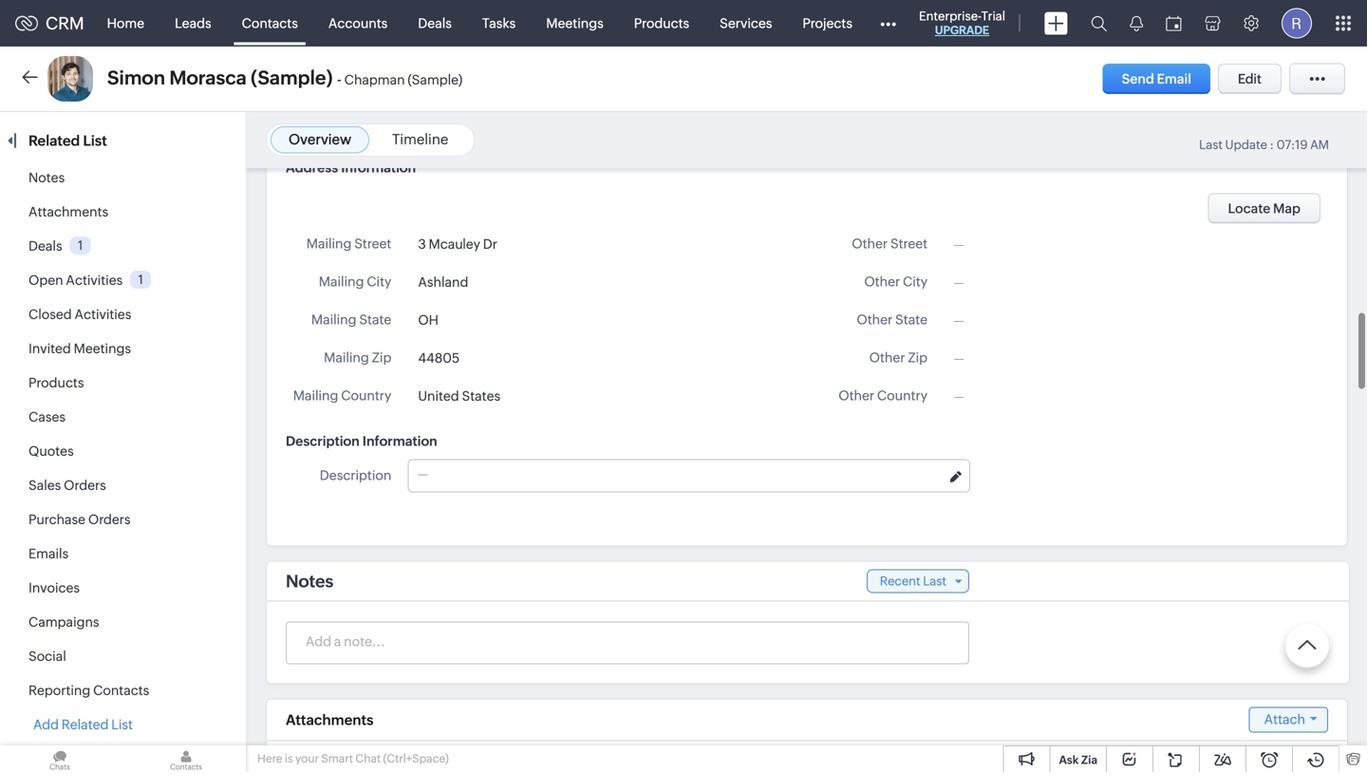 Task type: describe. For each thing, give the bounding box(es) containing it.
emails link
[[28, 546, 69, 561]]

other for other street
[[852, 236, 888, 251]]

chat
[[356, 752, 381, 765]]

meetings link
[[531, 0, 619, 46]]

mailing zip
[[324, 350, 392, 365]]

attach link
[[1250, 707, 1329, 733]]

open activities link
[[28, 273, 123, 288]]

invited meetings
[[28, 341, 131, 356]]

create menu element
[[1033, 0, 1080, 46]]

mailing country
[[293, 388, 392, 403]]

is
[[285, 752, 293, 765]]

trial
[[982, 9, 1006, 23]]

smart
[[321, 752, 353, 765]]

description for description information
[[286, 434, 360, 449]]

attachments link
[[28, 204, 108, 219]]

morasca
[[169, 67, 247, 89]]

reporting contacts link
[[28, 683, 149, 698]]

address
[[286, 160, 338, 175]]

0 horizontal spatial notes
[[28, 170, 65, 185]]

search image
[[1091, 15, 1108, 31]]

invoices link
[[28, 580, 80, 596]]

44805
[[418, 351, 460, 366]]

mcauley
[[429, 237, 481, 252]]

notes link
[[28, 170, 65, 185]]

states
[[462, 389, 501, 404]]

1 vertical spatial deals link
[[28, 238, 62, 254]]

services
[[720, 16, 773, 31]]

zip for other zip
[[908, 350, 928, 365]]

description for description
[[320, 468, 392, 483]]

Other Modules field
[[868, 8, 909, 38]]

other for other zip
[[870, 350, 906, 365]]

timeline link
[[392, 131, 449, 148]]

other for other city
[[865, 274, 901, 289]]

zia
[[1082, 754, 1098, 767]]

chapman (sample) link
[[344, 72, 463, 88]]

3
[[418, 237, 426, 252]]

cases
[[28, 409, 66, 425]]

upgrade
[[936, 24, 990, 37]]

united states
[[418, 389, 501, 404]]

ask
[[1060, 754, 1079, 767]]

other for other country
[[839, 388, 875, 403]]

1 for deals
[[78, 238, 83, 253]]

city for mailing city
[[367, 274, 392, 289]]

tasks
[[482, 16, 516, 31]]

country for other country
[[878, 388, 928, 403]]

your
[[295, 752, 319, 765]]

(sample) inside simon morasca (sample) - chapman (sample)
[[408, 72, 463, 87]]

recent last
[[880, 574, 947, 588]]

profile image
[[1282, 8, 1313, 38]]

deals inside "link"
[[418, 16, 452, 31]]

0 horizontal spatial deals
[[28, 238, 62, 254]]

overview link
[[289, 131, 352, 148]]

country for mailing country
[[341, 388, 392, 403]]

related list
[[28, 133, 110, 149]]

information for address information
[[341, 160, 416, 175]]

description information
[[286, 434, 438, 449]]

0 horizontal spatial contacts
[[93, 683, 149, 698]]

accounts
[[328, 16, 388, 31]]

tasks link
[[467, 0, 531, 46]]

orders for purchase orders
[[88, 512, 131, 527]]

edit button
[[1219, 64, 1282, 94]]

simon morasca (sample) - chapman (sample)
[[107, 67, 463, 89]]

mailing for mailing state
[[311, 312, 357, 327]]

accounts link
[[313, 0, 403, 46]]

closed activities link
[[28, 307, 131, 322]]

am
[[1311, 138, 1330, 152]]

united
[[418, 389, 459, 404]]

services link
[[705, 0, 788, 46]]

social link
[[28, 649, 66, 664]]

1 vertical spatial notes
[[286, 572, 334, 591]]

here
[[257, 752, 283, 765]]

signals image
[[1130, 15, 1144, 31]]

contacts image
[[126, 746, 246, 772]]

send email
[[1122, 71, 1192, 86]]

mailing street
[[307, 236, 392, 251]]

3 mcauley dr
[[418, 237, 498, 252]]

activities for closed activities
[[75, 307, 131, 322]]

sales orders
[[28, 478, 106, 493]]

sales
[[28, 478, 61, 493]]

crm
[[46, 14, 84, 33]]

quotes
[[28, 444, 74, 459]]

0 vertical spatial list
[[83, 133, 107, 149]]

contacts link
[[227, 0, 313, 46]]

enterprise-trial upgrade
[[919, 9, 1006, 37]]

invoices
[[28, 580, 80, 596]]

update
[[1226, 138, 1268, 152]]

mailing for mailing city
[[319, 274, 364, 289]]

state for mailing state
[[359, 312, 392, 327]]

Add a note... field
[[287, 632, 968, 651]]

city for other city
[[903, 274, 928, 289]]

1 horizontal spatial deals link
[[403, 0, 467, 46]]

campaigns link
[[28, 615, 99, 630]]

0 horizontal spatial (sample)
[[251, 67, 333, 89]]



Task type: vqa. For each thing, say whether or not it's contained in the screenshot.


Task type: locate. For each thing, give the bounding box(es) containing it.
2 street from the left
[[891, 236, 928, 251]]

1 horizontal spatial deals
[[418, 16, 452, 31]]

(sample)
[[251, 67, 333, 89], [408, 72, 463, 87]]

products down invited
[[28, 375, 84, 390]]

state up other zip
[[896, 312, 928, 327]]

1 vertical spatial contacts
[[93, 683, 149, 698]]

closed activities
[[28, 307, 131, 322]]

1 zip from the left
[[372, 350, 392, 365]]

0 vertical spatial 1
[[78, 238, 83, 253]]

logo image
[[15, 16, 38, 31]]

last right recent
[[924, 574, 947, 588]]

information for description information
[[363, 434, 438, 449]]

city
[[367, 274, 392, 289], [903, 274, 928, 289]]

0 vertical spatial meetings
[[546, 16, 604, 31]]

simon
[[107, 67, 165, 89]]

(sample) left -
[[251, 67, 333, 89]]

1 vertical spatial products link
[[28, 375, 84, 390]]

0 horizontal spatial country
[[341, 388, 392, 403]]

0 vertical spatial deals link
[[403, 0, 467, 46]]

state for other state
[[896, 312, 928, 327]]

street up mailing city
[[355, 236, 392, 251]]

attach
[[1265, 712, 1306, 727]]

0 vertical spatial activities
[[66, 273, 123, 288]]

purchase orders
[[28, 512, 131, 527]]

other country
[[839, 388, 928, 403]]

dr
[[483, 237, 498, 252]]

timeline
[[392, 131, 449, 148]]

send email button
[[1103, 64, 1211, 94]]

street for mailing street
[[355, 236, 392, 251]]

1 vertical spatial products
[[28, 375, 84, 390]]

1 vertical spatial attachments
[[286, 712, 374, 728]]

1 street from the left
[[355, 236, 392, 251]]

0 vertical spatial products
[[634, 16, 690, 31]]

0 vertical spatial orders
[[64, 478, 106, 493]]

other up other country
[[870, 350, 906, 365]]

meetings down closed activities link
[[74, 341, 131, 356]]

1 up open activities
[[78, 238, 83, 253]]

recent
[[880, 574, 921, 588]]

city up mailing state
[[367, 274, 392, 289]]

mailing down mailing street
[[319, 274, 364, 289]]

products link down invited
[[28, 375, 84, 390]]

description down description information
[[320, 468, 392, 483]]

0 vertical spatial related
[[28, 133, 80, 149]]

quotes link
[[28, 444, 74, 459]]

calendar image
[[1166, 16, 1183, 31]]

0 vertical spatial notes
[[28, 170, 65, 185]]

related
[[28, 133, 80, 149], [62, 717, 109, 732]]

city up other state
[[903, 274, 928, 289]]

list up the attachments "link"
[[83, 133, 107, 149]]

1 horizontal spatial contacts
[[242, 16, 298, 31]]

add related list
[[33, 717, 133, 732]]

None button
[[1209, 193, 1321, 224]]

open
[[28, 273, 63, 288]]

1 vertical spatial last
[[924, 574, 947, 588]]

activities up invited meetings link
[[75, 307, 131, 322]]

chats image
[[0, 746, 120, 772]]

last
[[1200, 138, 1223, 152], [924, 574, 947, 588]]

mailing up mailing city
[[307, 236, 352, 251]]

purchase orders link
[[28, 512, 131, 527]]

zip
[[372, 350, 392, 365], [908, 350, 928, 365]]

mailing down the mailing zip
[[293, 388, 339, 403]]

1 vertical spatial 1
[[138, 272, 143, 287]]

other state
[[857, 312, 928, 327]]

0 horizontal spatial list
[[83, 133, 107, 149]]

0 horizontal spatial zip
[[372, 350, 392, 365]]

information down timeline link
[[341, 160, 416, 175]]

email
[[1158, 71, 1192, 86]]

1 horizontal spatial street
[[891, 236, 928, 251]]

other down other zip
[[839, 388, 875, 403]]

information
[[341, 160, 416, 175], [363, 434, 438, 449]]

1 horizontal spatial meetings
[[546, 16, 604, 31]]

0 horizontal spatial street
[[355, 236, 392, 251]]

state
[[359, 312, 392, 327], [896, 312, 928, 327]]

edit
[[1239, 71, 1262, 86]]

other zip
[[870, 350, 928, 365]]

products link
[[619, 0, 705, 46], [28, 375, 84, 390]]

address information
[[286, 160, 416, 175]]

0 horizontal spatial 1
[[78, 238, 83, 253]]

crm link
[[15, 14, 84, 33]]

mailing
[[307, 236, 352, 251], [319, 274, 364, 289], [311, 312, 357, 327], [324, 350, 369, 365], [293, 388, 339, 403]]

1 horizontal spatial list
[[111, 717, 133, 732]]

1 horizontal spatial notes
[[286, 572, 334, 591]]

reporting contacts
[[28, 683, 149, 698]]

1 vertical spatial description
[[320, 468, 392, 483]]

1 state from the left
[[359, 312, 392, 327]]

1 horizontal spatial state
[[896, 312, 928, 327]]

zip down mailing state
[[372, 350, 392, 365]]

home link
[[92, 0, 160, 46]]

orders for sales orders
[[64, 478, 106, 493]]

contacts up add related list
[[93, 683, 149, 698]]

other for other state
[[857, 312, 893, 327]]

2 city from the left
[[903, 274, 928, 289]]

0 horizontal spatial products
[[28, 375, 84, 390]]

invited
[[28, 341, 71, 356]]

1 horizontal spatial (sample)
[[408, 72, 463, 87]]

1 city from the left
[[367, 274, 392, 289]]

1 vertical spatial activities
[[75, 307, 131, 322]]

meetings inside 'link'
[[546, 16, 604, 31]]

mailing up mailing country on the bottom left of the page
[[324, 350, 369, 365]]

products
[[634, 16, 690, 31], [28, 375, 84, 390]]

search element
[[1080, 0, 1119, 47]]

zip for mailing zip
[[372, 350, 392, 365]]

mailing state
[[311, 312, 392, 327]]

orders
[[64, 478, 106, 493], [88, 512, 131, 527]]

contacts up simon morasca (sample) - chapman (sample)
[[242, 16, 298, 31]]

ashland
[[418, 275, 469, 290]]

sales orders link
[[28, 478, 106, 493]]

other down other street
[[865, 274, 901, 289]]

contacts inside 'link'
[[242, 16, 298, 31]]

last left update
[[1200, 138, 1223, 152]]

0 horizontal spatial deals link
[[28, 238, 62, 254]]

2 state from the left
[[896, 312, 928, 327]]

1 for open activities
[[138, 272, 143, 287]]

0 horizontal spatial attachments
[[28, 204, 108, 219]]

profile element
[[1271, 0, 1324, 46]]

description down mailing country on the bottom left of the page
[[286, 434, 360, 449]]

add
[[33, 717, 59, 732]]

leads
[[175, 16, 211, 31]]

1 horizontal spatial products
[[634, 16, 690, 31]]

open activities
[[28, 273, 123, 288]]

mailing down mailing city
[[311, 312, 357, 327]]

street
[[355, 236, 392, 251], [891, 236, 928, 251]]

products left services
[[634, 16, 690, 31]]

send
[[1122, 71, 1155, 86]]

oh
[[418, 313, 439, 328]]

list down reporting contacts at the left of page
[[111, 717, 133, 732]]

orders right the purchase
[[88, 512, 131, 527]]

mailing city
[[319, 274, 392, 289]]

activities up closed activities link
[[66, 273, 123, 288]]

1 vertical spatial orders
[[88, 512, 131, 527]]

0 horizontal spatial products link
[[28, 375, 84, 390]]

projects
[[803, 16, 853, 31]]

07:19
[[1277, 138, 1309, 152]]

0 horizontal spatial state
[[359, 312, 392, 327]]

1 horizontal spatial attachments
[[286, 712, 374, 728]]

1 horizontal spatial city
[[903, 274, 928, 289]]

2 zip from the left
[[908, 350, 928, 365]]

meetings
[[546, 16, 604, 31], [74, 341, 131, 356]]

leads link
[[160, 0, 227, 46]]

0 vertical spatial last
[[1200, 138, 1223, 152]]

1 horizontal spatial last
[[1200, 138, 1223, 152]]

country down the mailing zip
[[341, 388, 392, 403]]

deals up open
[[28, 238, 62, 254]]

1 horizontal spatial products link
[[619, 0, 705, 46]]

0 horizontal spatial city
[[367, 274, 392, 289]]

1 horizontal spatial 1
[[138, 272, 143, 287]]

ask zia
[[1060, 754, 1098, 767]]

1 horizontal spatial zip
[[908, 350, 928, 365]]

activities for open activities
[[66, 273, 123, 288]]

0 vertical spatial products link
[[619, 0, 705, 46]]

1 vertical spatial list
[[111, 717, 133, 732]]

list
[[83, 133, 107, 149], [111, 717, 133, 732]]

information down united
[[363, 434, 438, 449]]

attachments up smart
[[286, 712, 374, 728]]

1 horizontal spatial country
[[878, 388, 928, 403]]

other up other city
[[852, 236, 888, 251]]

1 vertical spatial related
[[62, 717, 109, 732]]

reporting
[[28, 683, 90, 698]]

0 vertical spatial deals
[[418, 16, 452, 31]]

0 horizontal spatial last
[[924, 574, 947, 588]]

other street
[[852, 236, 928, 251]]

overview
[[289, 131, 352, 148]]

enterprise-
[[919, 9, 982, 23]]

1 vertical spatial meetings
[[74, 341, 131, 356]]

deals left tasks link
[[418, 16, 452, 31]]

country down other zip
[[878, 388, 928, 403]]

0 horizontal spatial meetings
[[74, 341, 131, 356]]

0 vertical spatial contacts
[[242, 16, 298, 31]]

chapman
[[344, 72, 405, 87]]

campaigns
[[28, 615, 99, 630]]

1 vertical spatial information
[[363, 434, 438, 449]]

social
[[28, 649, 66, 664]]

create menu image
[[1045, 12, 1069, 35]]

notes
[[28, 170, 65, 185], [286, 572, 334, 591]]

purchase
[[28, 512, 86, 527]]

0 vertical spatial description
[[286, 434, 360, 449]]

related down reporting contacts link
[[62, 717, 109, 732]]

signals element
[[1119, 0, 1155, 47]]

meetings right tasks
[[546, 16, 604, 31]]

mailing for mailing zip
[[324, 350, 369, 365]]

state up the mailing zip
[[359, 312, 392, 327]]

closed
[[28, 307, 72, 322]]

2 country from the left
[[878, 388, 928, 403]]

-
[[337, 71, 342, 88]]

related up 'notes' link
[[28, 133, 80, 149]]

mailing for mailing country
[[293, 388, 339, 403]]

deals
[[418, 16, 452, 31], [28, 238, 62, 254]]

other down other city
[[857, 312, 893, 327]]

attachments
[[28, 204, 108, 219], [286, 712, 374, 728]]

invited meetings link
[[28, 341, 131, 356]]

0 vertical spatial attachments
[[28, 204, 108, 219]]

other city
[[865, 274, 928, 289]]

street up other city
[[891, 236, 928, 251]]

attachments down 'notes' link
[[28, 204, 108, 219]]

(sample) right chapman
[[408, 72, 463, 87]]

last update : 07:19 am
[[1200, 138, 1330, 152]]

products link left services
[[619, 0, 705, 46]]

1 right open activities "link"
[[138, 272, 143, 287]]

0 vertical spatial information
[[341, 160, 416, 175]]

cases link
[[28, 409, 66, 425]]

1 country from the left
[[341, 388, 392, 403]]

(ctrl+space)
[[383, 752, 449, 765]]

street for other street
[[891, 236, 928, 251]]

other
[[852, 236, 888, 251], [865, 274, 901, 289], [857, 312, 893, 327], [870, 350, 906, 365], [839, 388, 875, 403]]

mailing for mailing street
[[307, 236, 352, 251]]

orders up purchase orders link
[[64, 478, 106, 493]]

deals link up open
[[28, 238, 62, 254]]

zip down other state
[[908, 350, 928, 365]]

deals link left tasks
[[403, 0, 467, 46]]

country
[[341, 388, 392, 403], [878, 388, 928, 403]]

here is your smart chat (ctrl+space)
[[257, 752, 449, 765]]

:
[[1271, 138, 1275, 152]]

1 vertical spatial deals
[[28, 238, 62, 254]]



